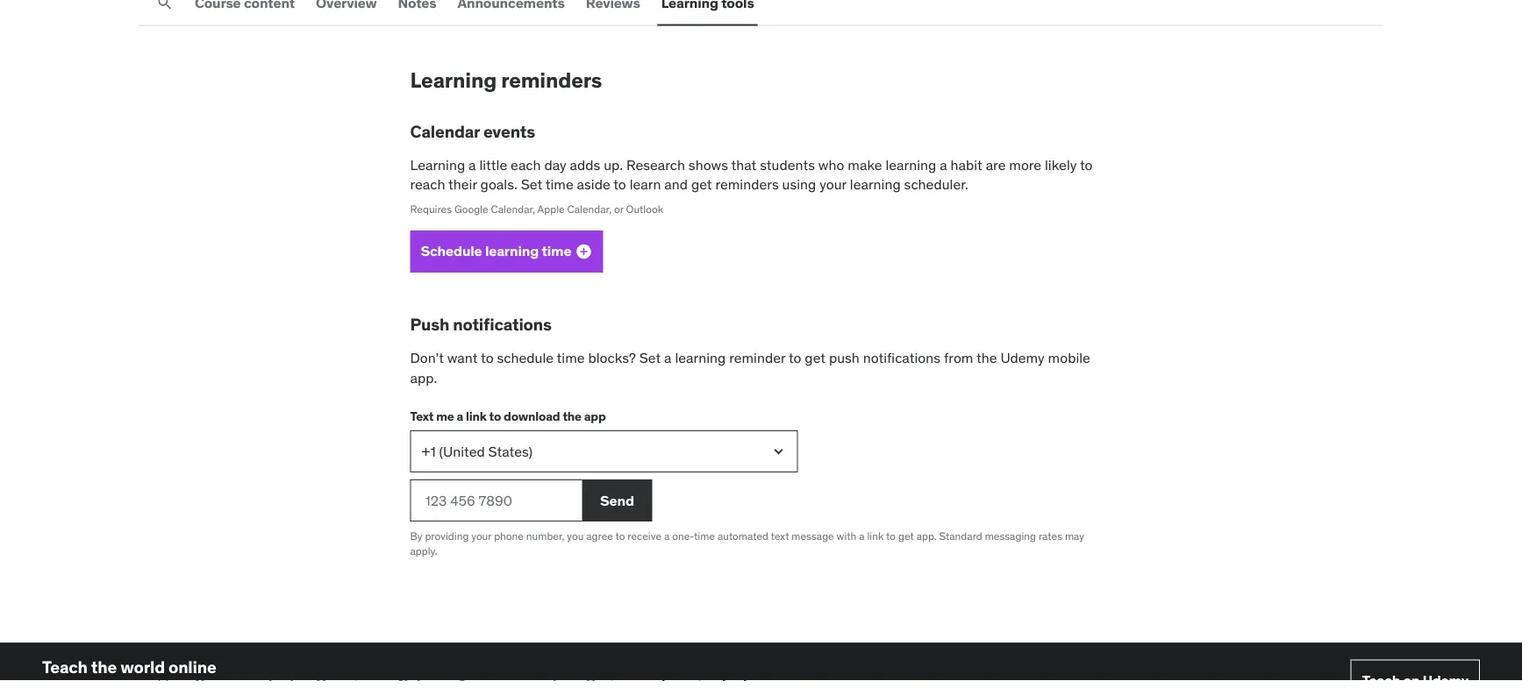 Task type: vqa. For each thing, say whether or not it's contained in the screenshot.
Business in Udemy Business Teach on Udemy Get the app About us Contact us
no



Task type: describe. For each thing, give the bounding box(es) containing it.
may
[[1065, 530, 1085, 543]]

students
[[760, 156, 815, 174]]

goals.
[[481, 176, 518, 194]]

a up scheduler.
[[940, 156, 947, 174]]

that
[[731, 156, 757, 174]]

shows
[[689, 156, 728, 174]]

apple
[[538, 202, 565, 216]]

time inside 'button'
[[542, 242, 572, 260]]

get inside by providing your phone number, you agree to receive a one-time automated text message with a link to get app. standard messaging rates may apply.
[[899, 530, 914, 543]]

who
[[819, 156, 845, 174]]

their
[[448, 176, 477, 194]]

requires
[[410, 202, 452, 216]]

a right with
[[859, 530, 865, 543]]

google
[[455, 202, 488, 216]]

agree
[[586, 530, 613, 543]]

apply.
[[410, 545, 438, 558]]

to right with
[[886, 530, 896, 543]]

a right me
[[457, 408, 463, 424]]

0 horizontal spatial notifications
[[453, 314, 552, 335]]

teach
[[42, 657, 88, 678]]

a left one-
[[664, 530, 670, 543]]

with
[[837, 530, 857, 543]]

push
[[410, 314, 449, 335]]

a left little
[[469, 156, 476, 174]]

want
[[447, 349, 478, 367]]

learning down make at the top right
[[850, 176, 901, 194]]

time inside don't want to schedule time blocks? set a learning reminder to get push notifications from the udemy mobile app.
[[557, 349, 585, 367]]

schedule
[[421, 242, 482, 260]]

to right want at the bottom of page
[[481, 349, 494, 367]]

phone
[[494, 530, 524, 543]]

standard
[[940, 530, 983, 543]]

set inside learning a little each day adds up. research shows that students who make learning a habit are more likely to reach their goals. set time aside to learn and get reminders using your learning scheduler. requires google calendar, apple calendar, or outlook
[[521, 176, 542, 194]]

reach
[[410, 176, 445, 194]]

receive
[[628, 530, 662, 543]]

using
[[782, 176, 816, 194]]

make
[[848, 156, 882, 174]]

learning a little each day adds up. research shows that students who make learning a habit are more likely to reach their goals. set time aside to learn and get reminders using your learning scheduler. requires google calendar, apple calendar, or outlook
[[410, 156, 1093, 216]]

push
[[829, 349, 860, 367]]

teach the world online
[[42, 657, 216, 678]]

0 horizontal spatial reminders
[[501, 67, 602, 94]]

messaging
[[985, 530, 1036, 543]]

your inside learning a little each day adds up. research shows that students who make learning a habit are more likely to reach their goals. set time aside to learn and get reminders using your learning scheduler. requires google calendar, apple calendar, or outlook
[[820, 176, 847, 194]]

learning up scheduler.
[[886, 156, 937, 174]]

2 vertical spatial the
[[91, 657, 117, 678]]

push notifications
[[410, 314, 552, 335]]

to down up.
[[614, 176, 626, 194]]

learning for learning reminders
[[410, 67, 497, 94]]

you
[[567, 530, 584, 543]]

adds
[[570, 156, 600, 174]]

time inside by providing your phone number, you agree to receive a one-time automated text message with a link to get app. standard messaging rates may apply.
[[694, 530, 715, 543]]

and
[[665, 176, 688, 194]]

day
[[544, 156, 567, 174]]

likely
[[1045, 156, 1077, 174]]

world
[[120, 657, 165, 678]]

learning inside 'schedule learning time' 'button'
[[485, 242, 539, 260]]

outlook
[[626, 202, 664, 216]]

blocks?
[[588, 349, 636, 367]]

send button
[[582, 480, 652, 522]]

or
[[614, 202, 624, 216]]

don't
[[410, 349, 444, 367]]



Task type: locate. For each thing, give the bounding box(es) containing it.
learning inside learning a little each day adds up. research shows that students who make learning a habit are more likely to reach their goals. set time aside to learn and get reminders using your learning scheduler. requires google calendar, apple calendar, or outlook
[[410, 156, 465, 174]]

0 vertical spatial the
[[977, 349, 997, 367]]

0 horizontal spatial get
[[691, 176, 712, 194]]

app.
[[410, 369, 437, 387], [917, 530, 937, 543]]

link right with
[[867, 530, 884, 543]]

0 horizontal spatial set
[[521, 176, 542, 194]]

schedule learning time
[[421, 242, 572, 260]]

me
[[436, 408, 454, 424]]

0 vertical spatial link
[[466, 408, 487, 424]]

calendar events
[[410, 121, 535, 142]]

learning reminders
[[410, 67, 602, 94]]

notifications
[[453, 314, 552, 335], [863, 349, 941, 367]]

time left 'small' icon
[[542, 242, 572, 260]]

your left "phone"
[[471, 530, 492, 543]]

0 horizontal spatial app.
[[410, 369, 437, 387]]

set inside don't want to schedule time blocks? set a learning reminder to get push notifications from the udemy mobile app.
[[640, 349, 661, 367]]

your down who
[[820, 176, 847, 194]]

reminders
[[501, 67, 602, 94], [716, 176, 779, 194]]

time left blocks?
[[557, 349, 585, 367]]

online
[[168, 657, 216, 678]]

search image
[[156, 0, 174, 12]]

rates
[[1039, 530, 1063, 543]]

2 calendar, from the left
[[567, 202, 612, 216]]

calendar, down aside
[[567, 202, 612, 216]]

reminder
[[729, 349, 786, 367]]

time inside learning a little each day adds up. research shows that students who make learning a habit are more likely to reach their goals. set time aside to learn and get reminders using your learning scheduler. requires google calendar, apple calendar, or outlook
[[546, 176, 574, 194]]

a inside don't want to schedule time blocks? set a learning reminder to get push notifications from the udemy mobile app.
[[664, 349, 672, 367]]

calendar, down 'goals.'
[[491, 202, 535, 216]]

2 learning from the top
[[410, 156, 465, 174]]

time down 'day'
[[546, 176, 574, 194]]

set right blocks?
[[640, 349, 661, 367]]

1 horizontal spatial reminders
[[716, 176, 779, 194]]

don't want to schedule time blocks? set a learning reminder to get push notifications from the udemy mobile app.
[[410, 349, 1091, 387]]

1 vertical spatial notifications
[[863, 349, 941, 367]]

to left the download at the bottom of page
[[489, 408, 501, 424]]

calendar
[[410, 121, 480, 142]]

time
[[546, 176, 574, 194], [542, 242, 572, 260], [557, 349, 585, 367], [694, 530, 715, 543]]

number,
[[526, 530, 565, 543]]

providing
[[425, 530, 469, 543]]

automated
[[718, 530, 769, 543]]

a right blocks?
[[664, 349, 672, 367]]

1 vertical spatial get
[[805, 349, 826, 367]]

download
[[504, 408, 560, 424]]

1 horizontal spatial the
[[563, 408, 582, 424]]

send
[[600, 492, 634, 510]]

1 horizontal spatial your
[[820, 176, 847, 194]]

small image
[[575, 243, 593, 260]]

0 vertical spatial reminders
[[501, 67, 602, 94]]

notifications inside don't want to schedule time blocks? set a learning reminder to get push notifications from the udemy mobile app.
[[863, 349, 941, 367]]

1 vertical spatial reminders
[[716, 176, 779, 194]]

time left automated
[[694, 530, 715, 543]]

the
[[977, 349, 997, 367], [563, 408, 582, 424], [91, 657, 117, 678]]

2 horizontal spatial the
[[977, 349, 997, 367]]

0 horizontal spatial your
[[471, 530, 492, 543]]

0 horizontal spatial calendar,
[[491, 202, 535, 216]]

to right 'likely' at the right top of page
[[1080, 156, 1093, 174]]

calendar,
[[491, 202, 535, 216], [567, 202, 612, 216]]

1 horizontal spatial set
[[640, 349, 661, 367]]

the right from
[[977, 349, 997, 367]]

up.
[[604, 156, 623, 174]]

1 calendar, from the left
[[491, 202, 535, 216]]

get left standard
[[899, 530, 914, 543]]

0 vertical spatial learning
[[410, 67, 497, 94]]

your
[[820, 176, 847, 194], [471, 530, 492, 543]]

get
[[691, 176, 712, 194], [805, 349, 826, 367], [899, 530, 914, 543]]

each
[[511, 156, 541, 174]]

learning up calendar
[[410, 67, 497, 94]]

123 456 7890 text field
[[410, 480, 582, 522]]

app. left standard
[[917, 530, 937, 543]]

1 horizontal spatial link
[[867, 530, 884, 543]]

the inside don't want to schedule time blocks? set a learning reminder to get push notifications from the udemy mobile app.
[[977, 349, 997, 367]]

learning
[[410, 67, 497, 94], [410, 156, 465, 174]]

schedule
[[497, 349, 554, 367]]

message
[[792, 530, 834, 543]]

1 horizontal spatial calendar,
[[567, 202, 612, 216]]

2 vertical spatial get
[[899, 530, 914, 543]]

text
[[771, 530, 789, 543]]

1 vertical spatial learning
[[410, 156, 465, 174]]

udemy
[[1001, 349, 1045, 367]]

get down shows
[[691, 176, 712, 194]]

0 horizontal spatial the
[[91, 657, 117, 678]]

get left push
[[805, 349, 826, 367]]

notifications up "schedule"
[[453, 314, 552, 335]]

habit
[[951, 156, 983, 174]]

app. inside by providing your phone number, you agree to receive a one-time automated text message with a link to get app. standard messaging rates may apply.
[[917, 530, 937, 543]]

reminders inside learning a little each day adds up. research shows that students who make learning a habit are more likely to reach their goals. set time aside to learn and get reminders using your learning scheduler. requires google calendar, apple calendar, or outlook
[[716, 176, 779, 194]]

by
[[410, 530, 423, 543]]

1 horizontal spatial get
[[805, 349, 826, 367]]

from
[[944, 349, 974, 367]]

app. inside don't want to schedule time blocks? set a learning reminder to get push notifications from the udemy mobile app.
[[410, 369, 437, 387]]

0 horizontal spatial link
[[466, 408, 487, 424]]

1 vertical spatial your
[[471, 530, 492, 543]]

get inside learning a little each day adds up. research shows that students who make learning a habit are more likely to reach their goals. set time aside to learn and get reminders using your learning scheduler. requires google calendar, apple calendar, or outlook
[[691, 176, 712, 194]]

learning
[[886, 156, 937, 174], [850, 176, 901, 194], [485, 242, 539, 260], [675, 349, 726, 367]]

0 vertical spatial your
[[820, 176, 847, 194]]

scheduler.
[[904, 176, 969, 194]]

1 horizontal spatial notifications
[[863, 349, 941, 367]]

schedule learning time button
[[410, 231, 603, 273]]

the left world
[[91, 657, 117, 678]]

more
[[1009, 156, 1042, 174]]

are
[[986, 156, 1006, 174]]

the left app
[[563, 408, 582, 424]]

notifications left from
[[863, 349, 941, 367]]

by providing your phone number, you agree to receive a one-time automated text message with a link to get app. standard messaging rates may apply.
[[410, 530, 1085, 558]]

little
[[480, 156, 507, 174]]

set down the each
[[521, 176, 542, 194]]

text
[[410, 408, 434, 424]]

link inside by providing your phone number, you agree to receive a one-time automated text message with a link to get app. standard messaging rates may apply.
[[867, 530, 884, 543]]

app. down don't
[[410, 369, 437, 387]]

get inside don't want to schedule time blocks? set a learning reminder to get push notifications from the udemy mobile app.
[[805, 349, 826, 367]]

one-
[[672, 530, 694, 543]]

events
[[483, 121, 535, 142]]

0 vertical spatial set
[[521, 176, 542, 194]]

a
[[469, 156, 476, 174], [940, 156, 947, 174], [664, 349, 672, 367], [457, 408, 463, 424], [664, 530, 670, 543], [859, 530, 865, 543]]

0 vertical spatial app.
[[410, 369, 437, 387]]

link
[[466, 408, 487, 424], [867, 530, 884, 543]]

reminders up "events"
[[501, 67, 602, 94]]

0 vertical spatial get
[[691, 176, 712, 194]]

1 vertical spatial app.
[[917, 530, 937, 543]]

link right me
[[466, 408, 487, 424]]

mobile
[[1048, 349, 1091, 367]]

learning left reminder
[[675, 349, 726, 367]]

to right reminder
[[789, 349, 802, 367]]

1 vertical spatial the
[[563, 408, 582, 424]]

set
[[521, 176, 542, 194], [640, 349, 661, 367]]

to right the agree
[[616, 530, 625, 543]]

2 horizontal spatial get
[[899, 530, 914, 543]]

learn
[[630, 176, 661, 194]]

text me a link to download the app
[[410, 408, 606, 424]]

0 vertical spatial notifications
[[453, 314, 552, 335]]

1 vertical spatial set
[[640, 349, 661, 367]]

1 vertical spatial link
[[867, 530, 884, 543]]

your inside by providing your phone number, you agree to receive a one-time automated text message with a link to get app. standard messaging rates may apply.
[[471, 530, 492, 543]]

learning for learning a little each day adds up. research shows that students who make learning a habit are more likely to reach their goals. set time aside to learn and get reminders using your learning scheduler. requires google calendar, apple calendar, or outlook
[[410, 156, 465, 174]]

learning inside don't want to schedule time blocks? set a learning reminder to get push notifications from the udemy mobile app.
[[675, 349, 726, 367]]

reminders down that
[[716, 176, 779, 194]]

research
[[627, 156, 685, 174]]

1 horizontal spatial app.
[[917, 530, 937, 543]]

1 learning from the top
[[410, 67, 497, 94]]

learning up reach
[[410, 156, 465, 174]]

learning down apple
[[485, 242, 539, 260]]

app
[[584, 408, 606, 424]]

to
[[1080, 156, 1093, 174], [614, 176, 626, 194], [481, 349, 494, 367], [789, 349, 802, 367], [489, 408, 501, 424], [616, 530, 625, 543], [886, 530, 896, 543]]

aside
[[577, 176, 611, 194]]



